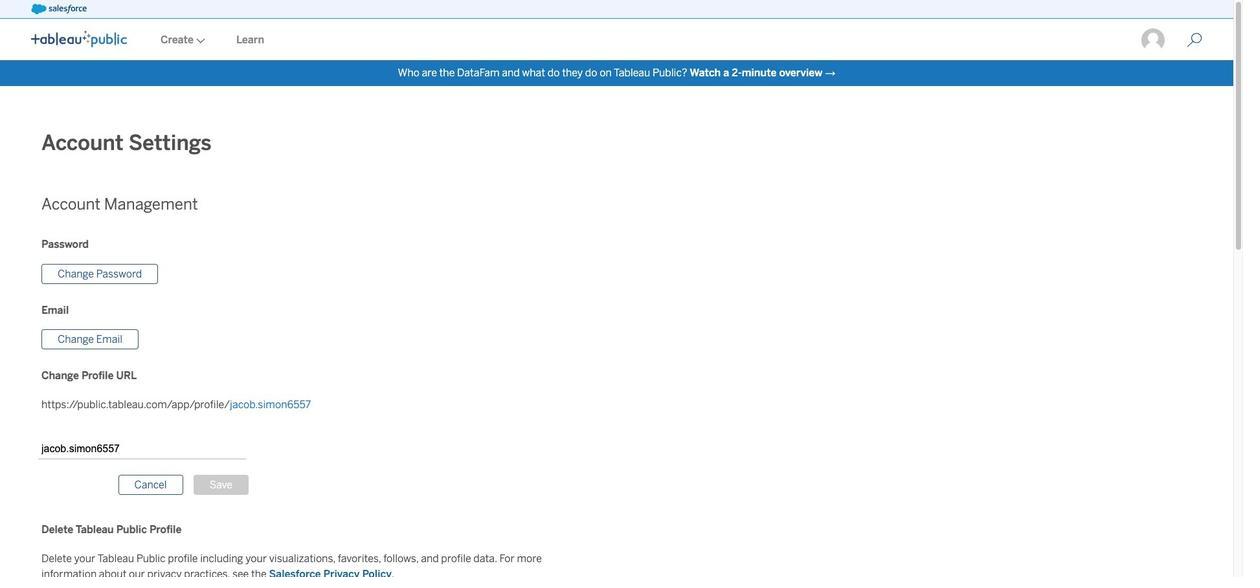 Task type: describe. For each thing, give the bounding box(es) containing it.
jacob.simon6557 image
[[1141, 27, 1167, 53]]

go to search image
[[1172, 32, 1219, 48]]

salesforce logo image
[[31, 4, 87, 14]]

Customize username field
[[39, 439, 246, 460]]

logo image
[[31, 30, 127, 47]]



Task type: locate. For each thing, give the bounding box(es) containing it.
create image
[[194, 38, 205, 43]]



Task type: vqa. For each thing, say whether or not it's contained in the screenshot.
'Add Favorite' Button
no



